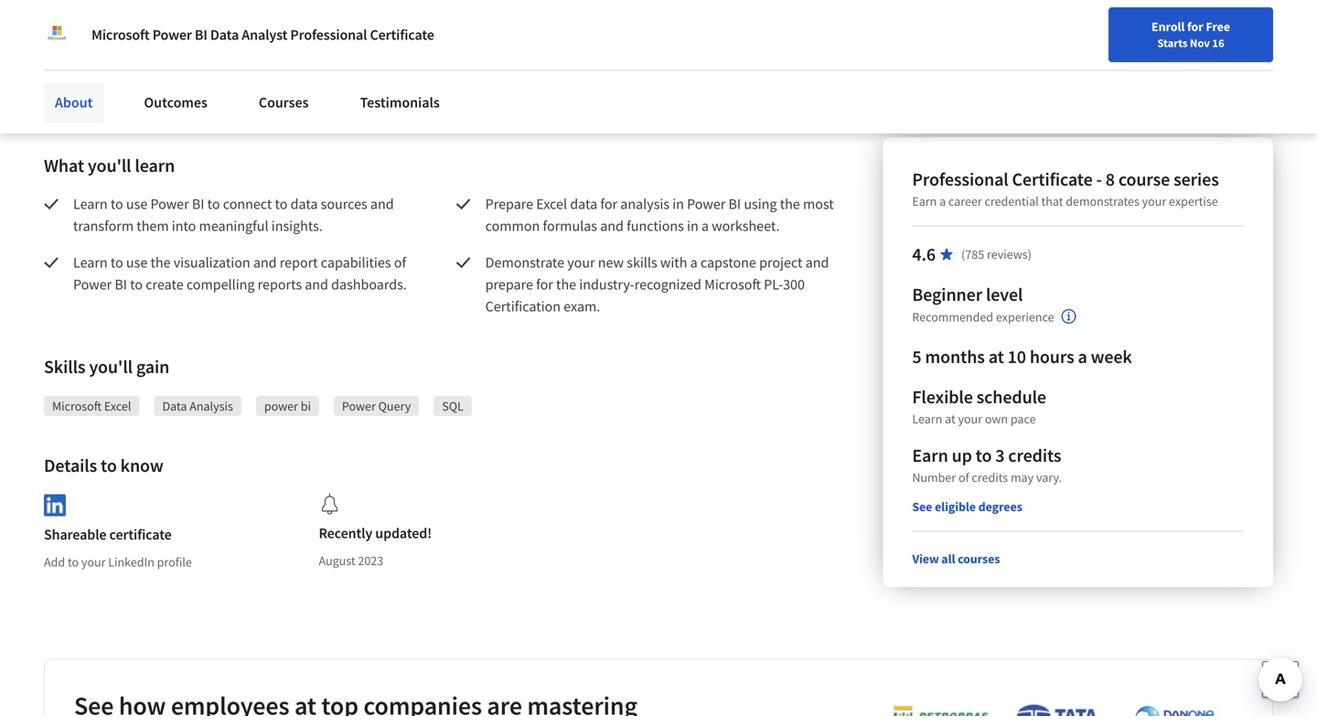 Task type: describe. For each thing, give the bounding box(es) containing it.
own
[[985, 411, 1009, 427]]

exam.
[[564, 297, 601, 316]]

power bi
[[264, 398, 311, 415]]

to left create
[[130, 275, 143, 294]]

courses link for first testimonials link from the bottom
[[248, 82, 320, 123]]

2 courses from the top
[[259, 93, 309, 112]]

bi left the analyst
[[195, 26, 208, 44]]

linkedin
[[108, 554, 155, 571]]

compelling
[[187, 275, 255, 294]]

profile
[[157, 554, 192, 571]]

to up insights. at the left top of the page
[[275, 195, 288, 213]]

see eligible degrees
[[913, 499, 1023, 515]]

analysis
[[621, 195, 670, 213]]

dashboards.
[[331, 275, 407, 294]]

expertise
[[1170, 193, 1219, 210]]

earn up to 3 credits
[[913, 444, 1062, 467]]

your down shareable certificate
[[81, 554, 106, 571]]

sql
[[442, 398, 464, 415]]

meaningful
[[199, 217, 269, 235]]

course
[[1119, 168, 1171, 191]]

0 vertical spatial credits
[[1009, 444, 1062, 467]]

outcomes for courses link corresponding to second testimonials link from the bottom outcomes link
[[144, 81, 208, 100]]

degrees
[[979, 499, 1023, 515]]

excel for microsoft
[[104, 398, 131, 415]]

certification
[[486, 297, 561, 316]]

certificate
[[109, 526, 172, 544]]

recommended experience
[[913, 309, 1055, 325]]

outcomes for courses link associated with first testimonials link from the bottom's outcomes link
[[144, 93, 208, 112]]

learn to use the visualization and report capabilities of power bi to create compelling reports and dashboards.
[[73, 253, 413, 294]]

add to your linkedin profile
[[44, 554, 192, 571]]

5 months at 10 hours a week
[[913, 345, 1133, 368]]

flexible schedule learn at your own pace
[[913, 386, 1047, 427]]

know
[[120, 454, 164, 477]]

0 vertical spatial at
[[989, 345, 1005, 368]]

pl-
[[764, 275, 783, 294]]

demonstrate
[[486, 253, 565, 272]]

microsoft inside demonstrate your new skills with a capstone project and prepare for the industry-recognized microsoft pl-300 certification exam.
[[705, 275, 761, 294]]

(785
[[962, 246, 985, 263]]

earn inside professional certificate - 8 course series earn a career credential that demonstrates your expertise
[[913, 193, 937, 210]]

may
[[1011, 469, 1034, 486]]

and inside learn to use power bi to connect to data sources and transform them into meaningful insights.
[[371, 195, 394, 213]]

power inside prepare excel data for analysis in power bi using the most common formulas and functions in a worksheet.
[[687, 195, 726, 213]]

2 earn from the top
[[913, 444, 949, 467]]

(785 reviews)
[[962, 246, 1032, 263]]

functions
[[627, 217, 684, 235]]

power inside learn to use power bi to connect to data sources and transform them into meaningful insights.
[[151, 195, 189, 213]]

schedule
[[977, 386, 1047, 409]]

sources
[[321, 195, 368, 213]]

1 vertical spatial of
[[959, 469, 970, 486]]

beginner level
[[913, 283, 1023, 306]]

learn
[[135, 154, 175, 177]]

career
[[949, 193, 983, 210]]

new
[[598, 253, 624, 272]]

300
[[783, 275, 805, 294]]

learn for learn to use the visualization and report capabilities of power bi to create compelling reports and dashboards.
[[73, 253, 108, 272]]

pace
[[1011, 411, 1036, 427]]

power inside learn to use the visualization and report capabilities of power bi to create compelling reports and dashboards.
[[73, 275, 112, 294]]

nov
[[1191, 36, 1211, 50]]

a inside prepare excel data for analysis in power bi using the most common formulas and functions in a worksheet.
[[702, 217, 709, 235]]

capabilities
[[321, 253, 391, 272]]

worksheet.
[[712, 217, 780, 235]]

about link for courses link corresponding to second testimonials link from the bottom outcomes link
[[44, 70, 104, 111]]

recommended
[[913, 309, 994, 325]]

starts
[[1158, 36, 1188, 50]]

the inside demonstrate your new skills with a capstone project and prepare for the industry-recognized microsoft pl-300 certification exam.
[[556, 275, 577, 294]]

flexible
[[913, 386, 973, 409]]

courses link for second testimonials link from the bottom
[[248, 70, 320, 111]]

and inside prepare excel data for analysis in power bi using the most common formulas and functions in a worksheet.
[[601, 217, 624, 235]]

8
[[1106, 168, 1116, 191]]

formulas
[[543, 217, 598, 235]]

industry-
[[580, 275, 635, 294]]

months
[[926, 345, 985, 368]]

1 horizontal spatial in
[[687, 217, 699, 235]]

bi inside prepare excel data for analysis in power bi using the most common formulas and functions in a worksheet.
[[729, 195, 741, 213]]

number of credits may vary.
[[913, 469, 1062, 486]]

outcomes link for courses link corresponding to second testimonials link from the bottom
[[133, 70, 219, 111]]

coursera enterprise logos image
[[866, 704, 1232, 717]]

microsoft image
[[44, 22, 70, 48]]

experience
[[996, 309, 1055, 325]]

use for to
[[126, 253, 148, 272]]

view all courses link
[[913, 551, 1001, 567]]

help center image
[[1270, 669, 1292, 691]]

enroll
[[1152, 18, 1185, 35]]

using
[[744, 195, 777, 213]]

most
[[803, 195, 834, 213]]

2023
[[358, 553, 384, 569]]

1 courses from the top
[[259, 81, 309, 100]]

data inside learn to use power bi to connect to data sources and transform them into meaningful insights.
[[291, 195, 318, 213]]

into
[[172, 217, 196, 235]]

skills you'll gain
[[44, 356, 170, 378]]

and down report
[[305, 275, 328, 294]]

-
[[1097, 168, 1103, 191]]

courses
[[958, 551, 1001, 567]]

you'll for what
[[88, 154, 131, 177]]

for inside demonstrate your new skills with a capstone project and prepare for the industry-recognized microsoft pl-300 certification exam.
[[536, 275, 554, 294]]

view
[[913, 551, 939, 567]]

shareable certificate
[[44, 526, 172, 544]]

1 testimonials from the top
[[360, 81, 440, 100]]

use for transform
[[126, 195, 148, 213]]

prepare
[[486, 195, 534, 213]]

your inside professional certificate - 8 course series earn a career credential that demonstrates your expertise
[[1143, 193, 1167, 210]]

skills
[[627, 253, 658, 272]]

credential
[[985, 193, 1039, 210]]

4.6
[[913, 243, 936, 266]]

what you'll learn
[[44, 154, 175, 177]]

professional certificate - 8 course series earn a career credential that demonstrates your expertise
[[913, 168, 1220, 210]]

connect
[[223, 195, 272, 213]]



Task type: vqa. For each thing, say whether or not it's contained in the screenshot.
bottom The 'The'
yes



Task type: locate. For each thing, give the bounding box(es) containing it.
bi
[[301, 398, 311, 415]]

courses
[[259, 81, 309, 100], [259, 93, 309, 112]]

visualization
[[174, 253, 250, 272]]

microsoft power bi data analyst professional certificate
[[92, 26, 434, 44]]

2 vertical spatial for
[[536, 275, 554, 294]]

1 vertical spatial at
[[945, 411, 956, 427]]

enroll for free starts nov 16
[[1152, 18, 1231, 50]]

of
[[394, 253, 406, 272], [959, 469, 970, 486]]

your left own
[[959, 411, 983, 427]]

demonstrates
[[1066, 193, 1140, 210]]

hours
[[1030, 345, 1075, 368]]

beginner
[[913, 283, 983, 306]]

learn inside learn to use the visualization and report capabilities of power bi to create compelling reports and dashboards.
[[73, 253, 108, 272]]

bi up worksheet.
[[729, 195, 741, 213]]

1 horizontal spatial data
[[570, 195, 598, 213]]

a inside professional certificate - 8 course series earn a career credential that demonstrates your expertise
[[940, 193, 946, 210]]

5
[[913, 345, 922, 368]]

outcomes link for courses link associated with first testimonials link from the bottom
[[133, 82, 219, 123]]

at inside flexible schedule learn at your own pace
[[945, 411, 956, 427]]

1 vertical spatial excel
[[104, 398, 131, 415]]

insights.
[[272, 217, 323, 235]]

2 courses link from the top
[[248, 82, 320, 123]]

prepare
[[486, 275, 533, 294]]

your inside demonstrate your new skills with a capstone project and prepare for the industry-recognized microsoft pl-300 certification exam.
[[568, 253, 595, 272]]

None search field
[[261, 11, 563, 48]]

of down up
[[959, 469, 970, 486]]

0 vertical spatial in
[[673, 195, 684, 213]]

0 vertical spatial learn
[[73, 195, 108, 213]]

capstone
[[701, 253, 757, 272]]

1 data from the left
[[291, 195, 318, 213]]

to down transform
[[111, 253, 123, 272]]

0 horizontal spatial in
[[673, 195, 684, 213]]

1 vertical spatial in
[[687, 217, 699, 235]]

bi left create
[[115, 275, 127, 294]]

and up reports
[[253, 253, 277, 272]]

bi inside learn to use power bi to connect to data sources and transform them into meaningful insights.
[[192, 195, 205, 213]]

about link for courses link associated with first testimonials link from the bottom's outcomes link
[[44, 82, 104, 123]]

shareable
[[44, 526, 107, 544]]

data analysis
[[162, 398, 233, 415]]

professional up career
[[913, 168, 1009, 191]]

for inside enroll for free starts nov 16
[[1188, 18, 1204, 35]]

in right functions
[[687, 217, 699, 235]]

learn for learn to use power bi to connect to data sources and transform them into meaningful insights.
[[73, 195, 108, 213]]

use inside learn to use power bi to connect to data sources and transform them into meaningful insights.
[[126, 195, 148, 213]]

bi inside learn to use the visualization and report capabilities of power bi to create compelling reports and dashboards.
[[115, 275, 127, 294]]

recognized
[[635, 275, 702, 294]]

your down course
[[1143, 193, 1167, 210]]

what
[[44, 154, 84, 177]]

about for courses link associated with first testimonials link from the bottom's outcomes link
[[55, 93, 93, 112]]

data
[[210, 26, 239, 44], [162, 398, 187, 415]]

credits down earn up to 3 credits
[[972, 469, 1009, 486]]

number
[[913, 469, 956, 486]]

1 courses link from the top
[[248, 70, 320, 111]]

3
[[996, 444, 1005, 467]]

use
[[126, 195, 148, 213], [126, 253, 148, 272]]

learn down flexible
[[913, 411, 943, 427]]

with
[[661, 253, 688, 272]]

august
[[319, 553, 356, 569]]

earn up number
[[913, 444, 949, 467]]

1 vertical spatial earn
[[913, 444, 949, 467]]

to up meaningful
[[207, 195, 220, 213]]

2 outcomes from the top
[[144, 93, 208, 112]]

the inside learn to use the visualization and report capabilities of power bi to create compelling reports and dashboards.
[[151, 253, 171, 272]]

1 vertical spatial certificate
[[1013, 168, 1093, 191]]

at left 10 on the right of page
[[989, 345, 1005, 368]]

a left career
[[940, 193, 946, 210]]

them
[[137, 217, 169, 235]]

for inside prepare excel data for analysis in power bi using the most common formulas and functions in a worksheet.
[[601, 195, 618, 213]]

1 vertical spatial the
[[151, 253, 171, 272]]

certificate inside professional certificate - 8 course series earn a career credential that demonstrates your expertise
[[1013, 168, 1093, 191]]

and right sources
[[371, 195, 394, 213]]

microsoft excel
[[52, 398, 131, 415]]

the up exam.
[[556, 275, 577, 294]]

1 vertical spatial for
[[601, 195, 618, 213]]

0 vertical spatial microsoft
[[92, 26, 150, 44]]

details to know
[[44, 454, 164, 477]]

outcomes link
[[133, 70, 219, 111], [133, 82, 219, 123]]

prepare excel data for analysis in power bi using the most common formulas and functions in a worksheet.
[[486, 195, 837, 235]]

data inside prepare excel data for analysis in power bi using the most common formulas and functions in a worksheet.
[[570, 195, 598, 213]]

information about difficulty level pre-requisites. image
[[1062, 309, 1077, 324]]

analysis
[[190, 398, 233, 415]]

the left most
[[780, 195, 801, 213]]

1 horizontal spatial of
[[959, 469, 970, 486]]

microsoft for microsoft excel
[[52, 398, 102, 415]]

gain
[[136, 356, 170, 378]]

0 horizontal spatial the
[[151, 253, 171, 272]]

data left the analyst
[[210, 26, 239, 44]]

2 testimonials link from the top
[[349, 82, 451, 123]]

report
[[280, 253, 318, 272]]

power query
[[342, 398, 411, 415]]

use inside learn to use the visualization and report capabilities of power bi to create compelling reports and dashboards.
[[126, 253, 148, 272]]

0 vertical spatial of
[[394, 253, 406, 272]]

1 horizontal spatial the
[[556, 275, 577, 294]]

1 outcomes link from the top
[[133, 70, 219, 111]]

2 vertical spatial microsoft
[[52, 398, 102, 415]]

1 horizontal spatial at
[[989, 345, 1005, 368]]

coursera image
[[22, 15, 138, 44]]

about up the what on the left top
[[55, 93, 93, 112]]

excel for prepare
[[537, 195, 567, 213]]

reports
[[258, 275, 302, 294]]

2 horizontal spatial the
[[780, 195, 801, 213]]

testimonials
[[360, 81, 440, 100], [360, 93, 440, 112]]

power
[[153, 26, 192, 44], [151, 195, 189, 213], [687, 195, 726, 213], [73, 275, 112, 294], [342, 398, 376, 415]]

10
[[1008, 345, 1027, 368]]

0 vertical spatial you'll
[[88, 154, 131, 177]]

for up nov
[[1188, 18, 1204, 35]]

2 testimonials from the top
[[360, 93, 440, 112]]

professional inside professional certificate - 8 course series earn a career credential that demonstrates your expertise
[[913, 168, 1009, 191]]

0 horizontal spatial at
[[945, 411, 956, 427]]

microsoft down capstone
[[705, 275, 761, 294]]

see eligible degrees button
[[913, 498, 1023, 516]]

see
[[913, 499, 933, 515]]

1 vertical spatial use
[[126, 253, 148, 272]]

the
[[780, 195, 801, 213], [151, 253, 171, 272], [556, 275, 577, 294]]

a right "with"
[[691, 253, 698, 272]]

data up insights. at the left top of the page
[[291, 195, 318, 213]]

about link
[[44, 70, 104, 111], [44, 82, 104, 123]]

1 vertical spatial professional
[[913, 168, 1009, 191]]

for down demonstrate
[[536, 275, 554, 294]]

1 outcomes from the top
[[144, 81, 208, 100]]

0 vertical spatial for
[[1188, 18, 1204, 35]]

2 vertical spatial learn
[[913, 411, 943, 427]]

0 vertical spatial earn
[[913, 193, 937, 210]]

august 2023
[[319, 553, 384, 569]]

that
[[1042, 193, 1064, 210]]

for left analysis
[[601, 195, 618, 213]]

certificate
[[370, 26, 434, 44], [1013, 168, 1093, 191]]

16
[[1213, 36, 1225, 50]]

0 horizontal spatial professional
[[290, 26, 367, 44]]

data up formulas
[[570, 195, 598, 213]]

use up create
[[126, 253, 148, 272]]

microsoft down skills
[[52, 398, 102, 415]]

earn
[[913, 193, 937, 210], [913, 444, 949, 467]]

the up create
[[151, 253, 171, 272]]

you'll
[[88, 154, 131, 177], [89, 356, 133, 378]]

and inside demonstrate your new skills with a capstone project and prepare for the industry-recognized microsoft pl-300 certification exam.
[[806, 253, 829, 272]]

about
[[55, 81, 93, 100], [55, 93, 93, 112]]

of up "dashboards."
[[394, 253, 406, 272]]

a left week
[[1078, 345, 1088, 368]]

about down the microsoft image
[[55, 81, 93, 100]]

2 outcomes link from the top
[[133, 82, 219, 123]]

to right add
[[68, 554, 79, 571]]

about for courses link corresponding to second testimonials link from the bottom outcomes link
[[55, 81, 93, 100]]

microsoft
[[92, 26, 150, 44], [705, 275, 761, 294], [52, 398, 102, 415]]

learn
[[73, 195, 108, 213], [73, 253, 108, 272], [913, 411, 943, 427]]

about link up the what on the left top
[[44, 82, 104, 123]]

microsoft for microsoft power bi data analyst professional certificate
[[92, 26, 150, 44]]

1 horizontal spatial certificate
[[1013, 168, 1093, 191]]

1 earn from the top
[[913, 193, 937, 210]]

learn inside learn to use power bi to connect to data sources and transform them into meaningful insights.
[[73, 195, 108, 213]]

of inside learn to use the visualization and report capabilities of power bi to create compelling reports and dashboards.
[[394, 253, 406, 272]]

1 horizontal spatial excel
[[537, 195, 567, 213]]

testimonials link
[[349, 70, 451, 111], [349, 82, 451, 123]]

in
[[673, 195, 684, 213], [687, 217, 699, 235]]

1 horizontal spatial professional
[[913, 168, 1009, 191]]

0 vertical spatial use
[[126, 195, 148, 213]]

microsoft right the microsoft image
[[92, 26, 150, 44]]

in up functions
[[673, 195, 684, 213]]

2 horizontal spatial for
[[1188, 18, 1204, 35]]

excel inside prepare excel data for analysis in power bi using the most common formulas and functions in a worksheet.
[[537, 195, 567, 213]]

create
[[146, 275, 184, 294]]

learn down transform
[[73, 253, 108, 272]]

0 horizontal spatial excel
[[104, 398, 131, 415]]

1 vertical spatial you'll
[[89, 356, 133, 378]]

details
[[44, 454, 97, 477]]

outcomes
[[144, 81, 208, 100], [144, 93, 208, 112]]

to up transform
[[111, 195, 123, 213]]

reviews)
[[987, 246, 1032, 263]]

0 horizontal spatial of
[[394, 253, 406, 272]]

learn inside flexible schedule learn at your own pace
[[913, 411, 943, 427]]

at down flexible
[[945, 411, 956, 427]]

you'll left gain
[[89, 356, 133, 378]]

2 vertical spatial the
[[556, 275, 577, 294]]

you'll left learn
[[88, 154, 131, 177]]

to left 3
[[976, 444, 992, 467]]

view all courses
[[913, 551, 1001, 567]]

add
[[44, 554, 65, 571]]

earn left career
[[913, 193, 937, 210]]

0 vertical spatial professional
[[290, 26, 367, 44]]

0 vertical spatial certificate
[[370, 26, 434, 44]]

project
[[760, 253, 803, 272]]

use up them
[[126, 195, 148, 213]]

0 vertical spatial excel
[[537, 195, 567, 213]]

and right project
[[806, 253, 829, 272]]

excel
[[537, 195, 567, 213], [104, 398, 131, 415]]

credits up "may"
[[1009, 444, 1062, 467]]

0 horizontal spatial certificate
[[370, 26, 434, 44]]

analyst
[[242, 26, 288, 44]]

1 vertical spatial credits
[[972, 469, 1009, 486]]

the inside prepare excel data for analysis in power bi using the most common formulas and functions in a worksheet.
[[780, 195, 801, 213]]

1 horizontal spatial data
[[210, 26, 239, 44]]

bi up 'into'
[[192, 195, 205, 213]]

you'll for skills
[[89, 356, 133, 378]]

excel down skills you'll gain
[[104, 398, 131, 415]]

up
[[952, 444, 973, 467]]

your inside flexible schedule learn at your own pace
[[959, 411, 983, 427]]

1 vertical spatial data
[[162, 398, 187, 415]]

a left worksheet.
[[702, 217, 709, 235]]

menu item
[[986, 18, 1104, 78]]

updated!
[[375, 524, 432, 543]]

1 horizontal spatial for
[[601, 195, 618, 213]]

0 vertical spatial data
[[210, 26, 239, 44]]

credits
[[1009, 444, 1062, 467], [972, 469, 1009, 486]]

recently updated!
[[319, 524, 432, 543]]

common
[[486, 217, 540, 235]]

1 vertical spatial microsoft
[[705, 275, 761, 294]]

1 vertical spatial learn
[[73, 253, 108, 272]]

learn up transform
[[73, 195, 108, 213]]

1 use from the top
[[126, 195, 148, 213]]

to left the know
[[101, 454, 117, 477]]

1 testimonials link from the top
[[349, 70, 451, 111]]

0 horizontal spatial data
[[162, 398, 187, 415]]

all
[[942, 551, 956, 567]]

power
[[264, 398, 298, 415]]

skills
[[44, 356, 86, 378]]

excel up formulas
[[537, 195, 567, 213]]

0 horizontal spatial data
[[291, 195, 318, 213]]

your left new
[[568, 253, 595, 272]]

2 about link from the top
[[44, 82, 104, 123]]

and up new
[[601, 217, 624, 235]]

about link down the microsoft image
[[44, 70, 104, 111]]

1 about from the top
[[55, 81, 93, 100]]

a inside demonstrate your new skills with a capstone project and prepare for the industry-recognized microsoft pl-300 certification exam.
[[691, 253, 698, 272]]

0 horizontal spatial for
[[536, 275, 554, 294]]

0 vertical spatial the
[[780, 195, 801, 213]]

recently
[[319, 524, 373, 543]]

professional right the analyst
[[290, 26, 367, 44]]

demonstrate your new skills with a capstone project and prepare for the industry-recognized microsoft pl-300 certification exam.
[[486, 253, 832, 316]]

1 about link from the top
[[44, 70, 104, 111]]

vary.
[[1037, 469, 1062, 486]]

a
[[940, 193, 946, 210], [702, 217, 709, 235], [691, 253, 698, 272], [1078, 345, 1088, 368]]

data left analysis
[[162, 398, 187, 415]]

2 about from the top
[[55, 93, 93, 112]]

eligible
[[935, 499, 976, 515]]

2 data from the left
[[570, 195, 598, 213]]

2 use from the top
[[126, 253, 148, 272]]



